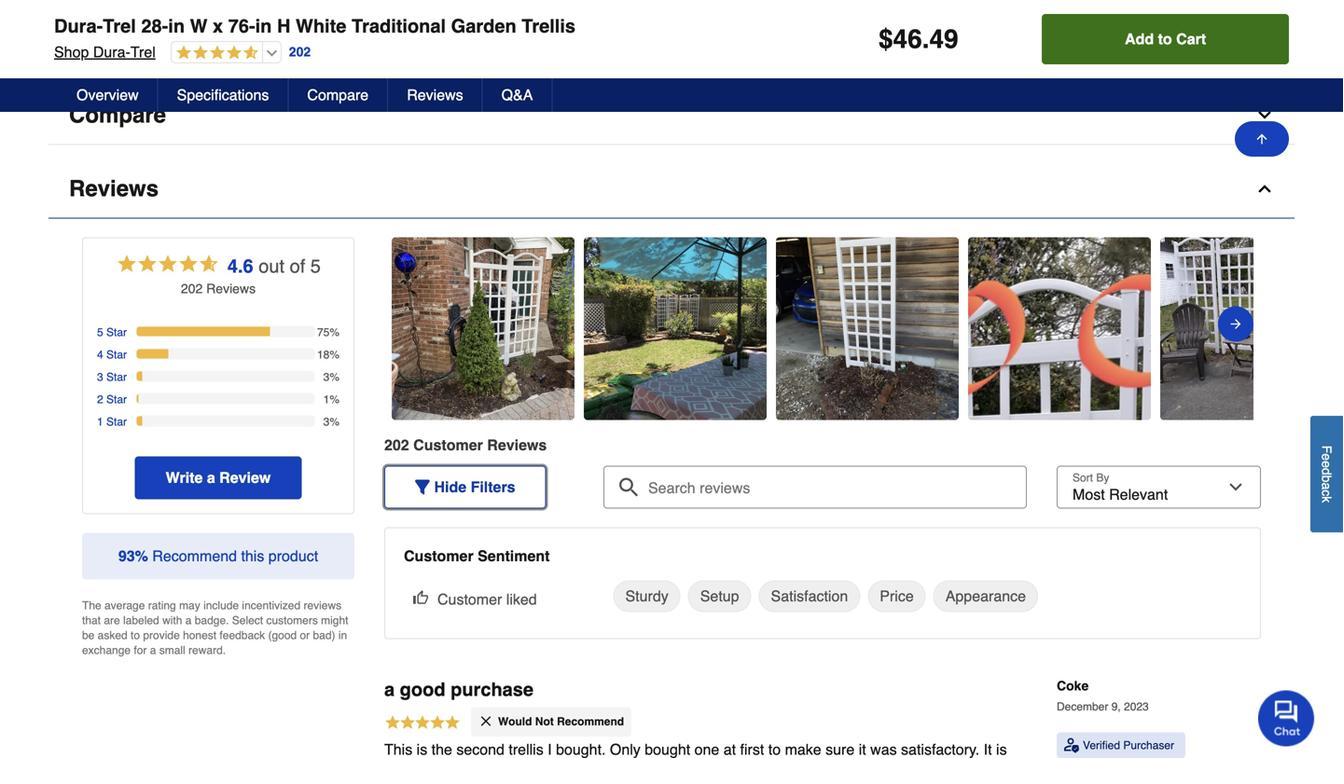 Task type: locate. For each thing, give the bounding box(es) containing it.
star right 4
[[106, 349, 127, 362]]

3% up 1% at the left bottom of the page
[[323, 371, 340, 384]]

recommend
[[152, 548, 237, 565], [557, 716, 624, 729]]

2 e from the top
[[1320, 461, 1335, 468]]

satisfaction button
[[759, 581, 861, 613]]

3%
[[323, 371, 340, 384], [323, 416, 340, 429]]

s up hide filters button
[[539, 437, 547, 454]]

0 horizontal spatial 5
[[97, 326, 103, 339]]

star right 2 at the bottom of page
[[106, 393, 127, 406]]

49
[[930, 24, 959, 54]]

star right 1
[[106, 416, 127, 429]]

trel
[[103, 15, 136, 37], [130, 43, 156, 61]]

0 vertical spatial specifications button
[[49, 0, 1295, 56]]

1 vertical spatial recommend
[[557, 716, 624, 729]]

a
[[207, 469, 215, 487], [1320, 483, 1335, 490], [185, 615, 192, 628], [150, 644, 156, 657], [384, 679, 395, 701]]

1%
[[323, 393, 340, 406]]

0 horizontal spatial recommend
[[152, 548, 237, 565]]

are
[[104, 615, 120, 628]]

to up 'for'
[[131, 629, 140, 643]]

0 horizontal spatial 202
[[181, 281, 203, 296]]

1 vertical spatial 5
[[97, 326, 103, 339]]

0 horizontal spatial in
[[168, 15, 185, 37]]

e
[[1320, 454, 1335, 461], [1320, 461, 1335, 468]]

0 vertical spatial specifications
[[69, 14, 221, 39]]

star for 1 star
[[106, 416, 127, 429]]

star for 5 star
[[106, 326, 127, 339]]

trel up shop dura-trel
[[103, 15, 136, 37]]

a right 'for'
[[150, 644, 156, 657]]

0 vertical spatial dura-
[[54, 15, 103, 37]]

1 vertical spatial trel
[[130, 43, 156, 61]]

3% for 3 star
[[323, 371, 340, 384]]

coke december 9, 2023
[[1057, 679, 1149, 714]]

5 right of
[[311, 256, 321, 277]]

dura-
[[54, 15, 103, 37], [93, 43, 130, 61]]

0 horizontal spatial to
[[131, 629, 140, 643]]

0 vertical spatial trel
[[103, 15, 136, 37]]

202
[[289, 44, 311, 59], [181, 281, 203, 296], [384, 437, 409, 454]]

customer up hide
[[414, 437, 483, 454]]

exchange
[[82, 644, 131, 657]]

2 star from the top
[[106, 349, 127, 362]]

5
[[311, 256, 321, 277], [97, 326, 103, 339]]

1 horizontal spatial s
[[539, 437, 547, 454]]

recommend for not
[[557, 716, 624, 729]]

verified
[[1083, 740, 1121, 753]]

with
[[162, 615, 182, 628]]

1 vertical spatial customer
[[404, 548, 474, 565]]

add to cart
[[1125, 30, 1207, 48]]

thumb up image
[[413, 590, 428, 605]]

star right 3
[[106, 371, 127, 384]]

0 vertical spatial customer
[[414, 437, 483, 454]]

trel down "28-"
[[130, 43, 156, 61]]

1 vertical spatial 3%
[[323, 416, 340, 429]]

4.6 stars image down x
[[172, 45, 258, 62]]

h
[[277, 15, 291, 37]]

a left good
[[384, 679, 395, 701]]

b
[[1320, 475, 1335, 483]]

5 star from the top
[[106, 416, 127, 429]]

setup button
[[688, 581, 752, 613]]

0 horizontal spatial reviews
[[69, 176, 159, 202]]

may
[[179, 600, 200, 613]]

q&a button
[[483, 78, 553, 112]]

arrow right image
[[1229, 313, 1244, 335]]

3% for 1 star
[[323, 416, 340, 429]]

0 vertical spatial to
[[1159, 30, 1173, 48]]

$
[[879, 24, 894, 54]]

46
[[894, 24, 923, 54]]

price
[[880, 588, 914, 605]]

1 vertical spatial 202
[[181, 281, 203, 296]]

2 vertical spatial 202
[[384, 437, 409, 454]]

recommend up may
[[152, 548, 237, 565]]

1 horizontal spatial 5
[[311, 256, 321, 277]]

out
[[259, 256, 285, 277]]

recommend right not
[[557, 716, 624, 729]]

shop
[[54, 43, 89, 61]]

be
[[82, 629, 95, 643]]

0 horizontal spatial s
[[249, 281, 256, 296]]

2 vertical spatial review
[[219, 469, 271, 487]]

2 3% from the top
[[323, 416, 340, 429]]

compare
[[307, 86, 369, 104], [69, 102, 166, 128]]

s down 4.6
[[249, 281, 256, 296]]

a down may
[[185, 615, 192, 628]]

reviews
[[304, 600, 342, 613]]

1 vertical spatial reviews button
[[49, 160, 1295, 219]]

a up k
[[1320, 483, 1335, 490]]

0 vertical spatial review
[[206, 281, 249, 296]]

x
[[213, 15, 223, 37]]

2 horizontal spatial 202
[[384, 437, 409, 454]]

verified purchaser icon image
[[1065, 739, 1080, 754]]

4.6 stars image left 4.6
[[116, 252, 220, 280]]

1 horizontal spatial reviews
[[407, 86, 463, 104]]

4.6 out of 5 202 review s
[[181, 256, 321, 296]]

rating
[[148, 600, 176, 613]]

0 vertical spatial recommend
[[152, 548, 237, 565]]

0 horizontal spatial compare
[[69, 102, 166, 128]]

1 horizontal spatial recommend
[[557, 716, 624, 729]]

star up 4 star
[[106, 326, 127, 339]]

in down might
[[339, 629, 347, 643]]

customer up the "thumb up" image
[[404, 548, 474, 565]]

in left h
[[255, 15, 272, 37]]

compare down shop dura-trel
[[69, 102, 166, 128]]

star for 3 star
[[106, 371, 127, 384]]

5 up 4
[[97, 326, 103, 339]]

1 star from the top
[[106, 326, 127, 339]]

dura- up shop at top
[[54, 15, 103, 37]]

star
[[106, 326, 127, 339], [106, 349, 127, 362], [106, 371, 127, 384], [106, 393, 127, 406], [106, 416, 127, 429]]

review right 'write'
[[219, 469, 271, 487]]

4 star from the top
[[106, 393, 127, 406]]

to
[[1159, 30, 1173, 48], [131, 629, 140, 643]]

0 vertical spatial 202
[[289, 44, 311, 59]]

of
[[290, 256, 305, 277]]

0 vertical spatial s
[[249, 281, 256, 296]]

0 vertical spatial 5
[[311, 256, 321, 277]]

review inside button
[[219, 469, 271, 487]]

dura- right shop at top
[[93, 43, 130, 61]]

1 horizontal spatial 202
[[289, 44, 311, 59]]

feedback
[[220, 629, 265, 643]]

arrow up image
[[1255, 132, 1270, 147]]

e up b
[[1320, 461, 1335, 468]]

to inside button
[[1159, 30, 1173, 48]]

specifications button
[[49, 0, 1295, 56], [158, 78, 289, 112]]

compare down white
[[307, 86, 369, 104]]

compare button
[[289, 78, 388, 112], [49, 86, 1295, 145]]

4.6
[[228, 256, 253, 277]]

3% down 1% at the left bottom of the page
[[323, 416, 340, 429]]

customer
[[414, 437, 483, 454], [404, 548, 474, 565], [438, 591, 502, 608]]

uploaded image image
[[392, 320, 575, 338], [776, 320, 959, 338], [969, 320, 1152, 338], [1161, 320, 1344, 338]]

customer sentiment
[[404, 548, 550, 565]]

4.6 stars image
[[172, 45, 258, 62], [116, 252, 220, 280]]

1 horizontal spatial to
[[1159, 30, 1173, 48]]

this
[[241, 548, 264, 565]]

review up filters
[[487, 437, 539, 454]]

customer down customer sentiment
[[438, 591, 502, 608]]

c
[[1320, 490, 1335, 497]]

garden
[[451, 15, 517, 37]]

review down 4.6
[[206, 281, 249, 296]]

s inside 4.6 out of 5 202 review s
[[249, 281, 256, 296]]

trellis
[[522, 15, 576, 37]]

1 3% from the top
[[323, 371, 340, 384]]

write
[[166, 469, 203, 487]]

4 uploaded image image from the left
[[1161, 320, 1344, 338]]

in left w
[[168, 15, 185, 37]]

2 horizontal spatial in
[[339, 629, 347, 643]]

1 vertical spatial specifications button
[[158, 78, 289, 112]]

e up d
[[1320, 454, 1335, 461]]

purchase
[[451, 679, 534, 701]]

1 vertical spatial specifications
[[177, 86, 269, 104]]

to right add
[[1159, 30, 1173, 48]]

3 star from the top
[[106, 371, 127, 384]]

1 vertical spatial s
[[539, 437, 547, 454]]

.
[[923, 24, 930, 54]]

1 vertical spatial review
[[487, 437, 539, 454]]

specifications up shop dura-trel
[[69, 14, 221, 39]]

or
[[300, 629, 310, 643]]

specifications
[[69, 14, 221, 39], [177, 86, 269, 104]]

s
[[249, 281, 256, 296], [539, 437, 547, 454]]

incentivized
[[242, 600, 301, 613]]

specifications down x
[[177, 86, 269, 104]]

0 vertical spatial 3%
[[323, 371, 340, 384]]

2 vertical spatial customer
[[438, 591, 502, 608]]

4
[[97, 349, 103, 362]]

bad)
[[313, 629, 335, 643]]

average
[[105, 600, 145, 613]]

$ 46 . 49
[[879, 24, 959, 54]]

1 vertical spatial to
[[131, 629, 140, 643]]



Task type: describe. For each thing, give the bounding box(es) containing it.
would not recommend
[[498, 716, 624, 729]]

0 vertical spatial 4.6 stars image
[[172, 45, 258, 62]]

verified purchaser
[[1083, 740, 1175, 753]]

labeled
[[123, 615, 159, 628]]

a right 'write'
[[207, 469, 215, 487]]

customer for customer sentiment
[[404, 548, 474, 565]]

white
[[296, 15, 347, 37]]

appearance button
[[934, 581, 1039, 613]]

product
[[269, 548, 318, 565]]

1 star
[[97, 416, 127, 429]]

0 vertical spatial reviews
[[407, 86, 463, 104]]

review for 202 customer review s
[[487, 437, 539, 454]]

price button
[[868, 581, 926, 613]]

1 e from the top
[[1320, 454, 1335, 461]]

18%
[[317, 349, 340, 362]]

write a review
[[166, 469, 271, 487]]

3 star
[[97, 371, 127, 384]]

the average rating may include incentivized reviews that are labeled with a badge. select customers might be asked to provide honest feedback (good or bad) in exchange for a small reward.
[[82, 600, 349, 657]]

chat invite button image
[[1259, 690, 1316, 747]]

f e e d b a c k
[[1320, 446, 1335, 503]]

d
[[1320, 468, 1335, 475]]

add
[[1125, 30, 1154, 48]]

0 vertical spatial reviews button
[[388, 78, 483, 112]]

(good
[[268, 629, 297, 643]]

chevron up image
[[1256, 180, 1275, 198]]

purchaser
[[1124, 740, 1175, 753]]

customer liked
[[438, 591, 537, 608]]

76-
[[228, 15, 255, 37]]

1
[[97, 416, 103, 429]]

hide filters
[[434, 479, 516, 496]]

3
[[97, 371, 103, 384]]

the
[[82, 600, 101, 613]]

filters
[[471, 479, 516, 496]]

202 inside 4.6 out of 5 202 review s
[[181, 281, 203, 296]]

75%
[[317, 326, 340, 339]]

good
[[400, 679, 446, 701]]

4 star
[[97, 349, 127, 362]]

specifications for compare
[[69, 14, 221, 39]]

asked
[[98, 629, 128, 643]]

filter image
[[415, 480, 430, 495]]

202 customer review s
[[384, 437, 547, 454]]

would
[[498, 716, 532, 729]]

customers
[[266, 615, 318, 628]]

sentiment
[[478, 548, 550, 565]]

that
[[82, 615, 101, 628]]

2 uploaded image image from the left
[[776, 320, 959, 338]]

satisfaction
[[771, 588, 848, 605]]

to inside the average rating may include incentivized reviews that are labeled with a badge. select customers might be asked to provide honest feedback (good or bad) in exchange for a small reward.
[[131, 629, 140, 643]]

f e e d b a c k button
[[1311, 416, 1344, 533]]

december
[[1057, 701, 1109, 714]]

202 for 202
[[289, 44, 311, 59]]

write a review button
[[135, 457, 302, 500]]

5 stars image
[[384, 715, 461, 735]]

might
[[321, 615, 349, 628]]

3 uploaded image image from the left
[[969, 320, 1152, 338]]

Search reviews text field
[[611, 466, 1020, 498]]

2 star
[[97, 393, 127, 406]]

2023
[[1124, 701, 1149, 714]]

shop dura-trel
[[54, 43, 156, 61]]

honest
[[183, 629, 217, 643]]

select
[[232, 615, 263, 628]]

%
[[135, 548, 148, 565]]

star for 4 star
[[106, 349, 127, 362]]

overview
[[77, 86, 139, 104]]

not
[[535, 716, 554, 729]]

cart
[[1177, 30, 1207, 48]]

hide
[[434, 479, 467, 496]]

liked
[[507, 591, 537, 608]]

1 vertical spatial 4.6 stars image
[[116, 252, 220, 280]]

include
[[203, 600, 239, 613]]

chevron down image
[[1256, 106, 1275, 125]]

202 for 202 customer review s
[[384, 437, 409, 454]]

1 vertical spatial dura-
[[93, 43, 130, 61]]

in inside the average rating may include incentivized reviews that are labeled with a badge. select customers might be asked to provide honest feedback (good or bad) in exchange for a small reward.
[[339, 629, 347, 643]]

1 horizontal spatial in
[[255, 15, 272, 37]]

1 uploaded image image from the left
[[392, 320, 575, 338]]

q&a
[[502, 86, 533, 104]]

recommend for %
[[152, 548, 237, 565]]

specifications button for compare
[[49, 0, 1295, 56]]

small
[[159, 644, 185, 657]]

hide filters button
[[384, 466, 546, 509]]

a good purchase
[[384, 679, 534, 701]]

k
[[1320, 497, 1335, 503]]

dura-trel 28-in w x 76-in h white traditional garden trellis
[[54, 15, 576, 37]]

review for write a review
[[219, 469, 271, 487]]

9,
[[1112, 701, 1121, 714]]

traditional
[[352, 15, 446, 37]]

star for 2 star
[[106, 393, 127, 406]]

coke
[[1057, 679, 1089, 694]]

setup
[[701, 588, 740, 605]]

f
[[1320, 446, 1335, 454]]

appearance
[[946, 588, 1026, 605]]

badge.
[[195, 615, 229, 628]]

reward.
[[189, 644, 226, 657]]

sturdy button
[[614, 581, 681, 613]]

customer for customer liked
[[438, 591, 502, 608]]

add to cart button
[[1043, 14, 1290, 64]]

sturdy
[[626, 588, 669, 605]]

review inside 4.6 out of 5 202 review s
[[206, 281, 249, 296]]

can't wait to plant climbing roses and see it grow on this trellis! image image
[[584, 320, 767, 338]]

w
[[190, 15, 208, 37]]

specifications for reviews
[[177, 86, 269, 104]]

28-
[[141, 15, 168, 37]]

1 vertical spatial reviews
[[69, 176, 159, 202]]

1 horizontal spatial compare
[[307, 86, 369, 104]]

5 inside 4.6 out of 5 202 review s
[[311, 256, 321, 277]]

overview button
[[58, 78, 158, 112]]

close image
[[479, 715, 494, 729]]

specifications button for reviews
[[158, 78, 289, 112]]



Task type: vqa. For each thing, say whether or not it's contained in the screenshot.
how related to How do I know when I should replace my toilet?
no



